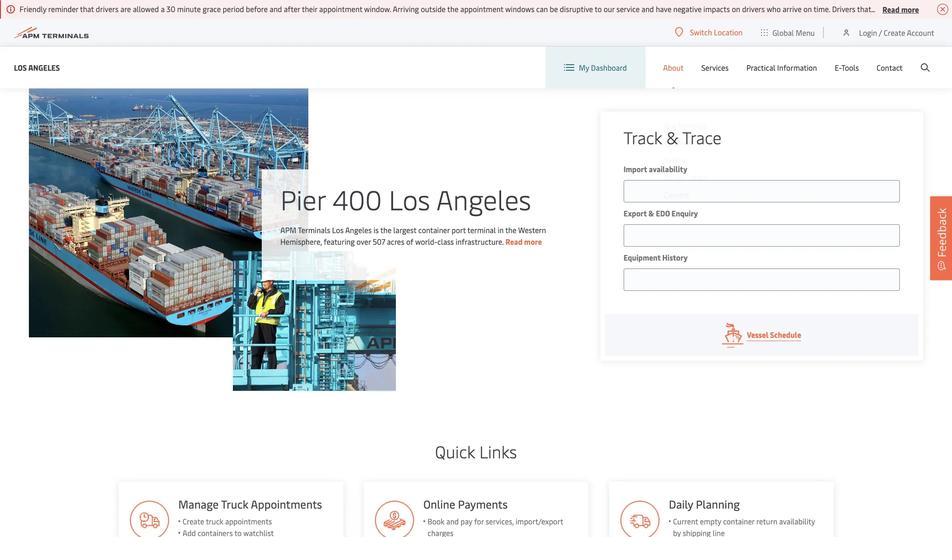 Task type: vqa. For each thing, say whether or not it's contained in the screenshot.
Angeles to the middle
yes



Task type: describe. For each thing, give the bounding box(es) containing it.
import
[[624, 164, 648, 174]]

pay
[[461, 517, 473, 527]]

services button
[[702, 47, 729, 89]]

current
[[673, 517, 699, 527]]

book
[[428, 517, 445, 527]]

account
[[907, 27, 935, 38]]

1 on from the left
[[732, 4, 741, 14]]

over
[[357, 237, 371, 247]]

western
[[519, 225, 546, 235]]

empty
[[700, 517, 722, 527]]

world-
[[415, 237, 438, 247]]

services,
[[486, 517, 514, 527]]

availability inside daily planning current empty container return availability by shipping line
[[780, 517, 816, 527]]

return
[[757, 517, 778, 527]]

before
[[246, 4, 268, 14]]

e-tools
[[835, 62, 859, 73]]

arriving
[[393, 4, 419, 14]]

trace
[[683, 126, 722, 149]]

container inside daily planning current empty container return availability by shipping line
[[724, 517, 755, 527]]

angeles for pier 400 los angeles
[[437, 181, 532, 217]]

read for 'read more' "button"
[[883, 4, 900, 14]]

2 that from the left
[[858, 4, 872, 14]]

of
[[407, 237, 414, 247]]

feedback
[[935, 208, 950, 258]]

friendly
[[20, 4, 46, 14]]

1 appointment from the left
[[319, 4, 363, 14]]

0 horizontal spatial create
[[182, 517, 204, 527]]

allowed
[[133, 4, 159, 14]]

for
[[474, 517, 484, 527]]

equipment
[[624, 253, 661, 263]]

read for read more link
[[506, 237, 523, 247]]

practical information button
[[747, 47, 818, 89]]

contact
[[877, 62, 903, 73]]

tariffs - 131 image
[[375, 502, 414, 538]]

after
[[284, 4, 300, 14]]

1 arrive from the left
[[783, 4, 802, 14]]

1 outside from the left
[[421, 4, 446, 14]]

2 their from the left
[[921, 4, 937, 14]]

terminal
[[468, 225, 496, 235]]

vessel schedule
[[747, 330, 802, 340]]

login / create account
[[860, 27, 935, 38]]

orange club loyalty program - 56 image
[[621, 502, 660, 538]]

port
[[452, 225, 466, 235]]

read more for 'read more' "button"
[[883, 4, 920, 14]]

& for trace
[[667, 126, 679, 149]]

los angeles link
[[14, 62, 60, 73]]

track
[[624, 126, 663, 149]]

my dashboard
[[579, 62, 627, 73]]

who
[[767, 4, 781, 14]]

infrastructure.
[[456, 237, 504, 247]]

los for pier
[[389, 181, 431, 217]]

acres
[[387, 237, 405, 247]]

track & trace
[[624, 126, 722, 149]]

reminder
[[48, 4, 78, 14]]

create inside "link"
[[884, 27, 906, 38]]

quick links
[[435, 440, 517, 463]]

hemisphere,
[[281, 237, 322, 247]]

drivers
[[833, 4, 856, 14]]

los for apm
[[332, 225, 344, 235]]

practical information
[[747, 62, 818, 73]]

read more link
[[506, 237, 542, 247]]

los angeles pier 400 image
[[29, 89, 309, 338]]

menu
[[796, 27, 815, 38]]

can
[[537, 4, 548, 14]]

online
[[424, 497, 456, 512]]

los angeles
[[14, 62, 60, 72]]

apm
[[281, 225, 296, 235]]

1 drivers from the left
[[96, 4, 119, 14]]

2 on from the left
[[804, 4, 812, 14]]

class
[[438, 237, 454, 247]]

& for edo
[[649, 208, 655, 219]]

are
[[120, 4, 131, 14]]

vessel
[[747, 330, 769, 340]]

global menu
[[773, 27, 815, 38]]

more for 'read more' "button"
[[902, 4, 920, 14]]

my dashboard button
[[564, 47, 627, 89]]

import/export
[[516, 517, 563, 527]]

truck
[[205, 517, 223, 527]]

pier 400 los angeles
[[281, 181, 532, 217]]

windows
[[506, 4, 535, 14]]

switch location button
[[675, 27, 743, 37]]

global
[[773, 27, 794, 38]]

dashboard
[[591, 62, 627, 73]]

is
[[374, 225, 379, 235]]

2 horizontal spatial the
[[506, 225, 517, 235]]

in
[[498, 225, 504, 235]]

login / create account link
[[842, 19, 935, 46]]

2 horizontal spatial and
[[642, 4, 654, 14]]

0 horizontal spatial and
[[270, 4, 282, 14]]

minute
[[177, 4, 201, 14]]

la secondary image
[[233, 252, 396, 392]]

largest
[[394, 225, 417, 235]]

about button
[[664, 47, 684, 89]]



Task type: locate. For each thing, give the bounding box(es) containing it.
drivers
[[96, 4, 119, 14], [743, 4, 765, 14]]

0 horizontal spatial outside
[[421, 4, 446, 14]]

their right after
[[302, 4, 318, 14]]

read
[[883, 4, 900, 14], [506, 237, 523, 247]]

0 horizontal spatial arrive
[[783, 4, 802, 14]]

daily
[[669, 497, 694, 512]]

1 vertical spatial read
[[506, 237, 523, 247]]

manage truck appointments
[[178, 497, 322, 512]]

more for read more link
[[525, 237, 542, 247]]

appointments
[[225, 517, 272, 527]]

a
[[161, 4, 165, 14]]

read more for read more link
[[506, 237, 542, 247]]

0 vertical spatial read
[[883, 4, 900, 14]]

appointment left window.
[[319, 4, 363, 14]]

planning
[[696, 497, 740, 512]]

featuring
[[324, 237, 355, 247]]

0 vertical spatial los
[[14, 62, 27, 72]]

400
[[333, 181, 382, 217]]

close alert image
[[938, 4, 949, 15]]

create down manage
[[182, 517, 204, 527]]

have
[[656, 4, 672, 14]]

and
[[270, 4, 282, 14], [642, 4, 654, 14], [447, 517, 459, 527]]

more up account
[[902, 4, 920, 14]]

on right 'impacts'
[[732, 4, 741, 14]]

angeles inside apm terminals los angeles is the largest container port terminal in the western hemisphere, featuring over 507 acres of world-class infrastructure.
[[345, 225, 372, 235]]

1 vertical spatial &
[[649, 208, 655, 219]]

that right drivers
[[858, 4, 872, 14]]

switch location
[[690, 27, 743, 37]]

1 horizontal spatial and
[[447, 517, 459, 527]]

arrive
[[783, 4, 802, 14], [874, 4, 893, 14]]

appointments
[[251, 497, 322, 512]]

1 their from the left
[[302, 4, 318, 14]]

schedule
[[771, 330, 802, 340]]

1 horizontal spatial drivers
[[743, 4, 765, 14]]

1 vertical spatial availability
[[780, 517, 816, 527]]

location
[[714, 27, 743, 37]]

and inside online payments book and pay for services, import/export charges
[[447, 517, 459, 527]]

period
[[223, 4, 244, 14]]

feedback button
[[931, 197, 953, 281]]

arrive right who
[[783, 4, 802, 14]]

container up world-
[[419, 225, 450, 235]]

0 horizontal spatial read
[[506, 237, 523, 247]]

and left pay
[[447, 517, 459, 527]]

1 vertical spatial more
[[525, 237, 542, 247]]

1 horizontal spatial the
[[448, 4, 459, 14]]

daily planning current empty container return availability by shipping line
[[669, 497, 816, 538]]

0 vertical spatial container
[[419, 225, 450, 235]]

0 horizontal spatial angeles
[[28, 62, 60, 72]]

and left after
[[270, 4, 282, 14]]

1 horizontal spatial create
[[884, 27, 906, 38]]

2 vertical spatial los
[[332, 225, 344, 235]]

switch
[[690, 27, 713, 37]]

equipment history
[[624, 253, 688, 263]]

1 horizontal spatial more
[[902, 4, 920, 14]]

0 vertical spatial angeles
[[28, 62, 60, 72]]

contact button
[[877, 47, 903, 89]]

angeles for apm terminals los angeles is the largest container port terminal in the western hemisphere, featuring over 507 acres of world-class infrastructure.
[[345, 225, 372, 235]]

2 arrive from the left
[[874, 4, 893, 14]]

grace
[[203, 4, 221, 14]]

0 horizontal spatial container
[[419, 225, 450, 235]]

outside right arriving
[[421, 4, 446, 14]]

1 horizontal spatial outside
[[894, 4, 919, 14]]

1 horizontal spatial &
[[667, 126, 679, 149]]

the
[[448, 4, 459, 14], [381, 225, 392, 235], [506, 225, 517, 235]]

1 horizontal spatial that
[[858, 4, 872, 14]]

1 horizontal spatial angeles
[[345, 225, 372, 235]]

drivers left who
[[743, 4, 765, 14]]

1 horizontal spatial read
[[883, 4, 900, 14]]

read more down 'western'
[[506, 237, 542, 247]]

tools
[[842, 62, 859, 73]]

apm terminals los angeles is the largest container port terminal in the western hemisphere, featuring over 507 acres of world-class infrastructure.
[[281, 225, 546, 247]]

1 horizontal spatial los
[[332, 225, 344, 235]]

1 horizontal spatial their
[[921, 4, 937, 14]]

to
[[595, 4, 602, 14]]

manage
[[178, 497, 218, 512]]

1 horizontal spatial appointment
[[461, 4, 504, 14]]

their left the close alert image
[[921, 4, 937, 14]]

appointment
[[319, 4, 363, 14], [461, 4, 504, 14]]

availability right return
[[780, 517, 816, 527]]

& left edo
[[649, 208, 655, 219]]

read inside "button"
[[883, 4, 900, 14]]

container inside apm terminals los angeles is the largest container port terminal in the western hemisphere, featuring over 507 acres of world-class infrastructure.
[[419, 225, 450, 235]]

read more up login / create account
[[883, 4, 920, 14]]

outside
[[421, 4, 446, 14], [894, 4, 919, 14]]

1 horizontal spatial arrive
[[874, 4, 893, 14]]

1 vertical spatial los
[[389, 181, 431, 217]]

0 vertical spatial create
[[884, 27, 906, 38]]

1 horizontal spatial availability
[[780, 517, 816, 527]]

that right reminder
[[80, 4, 94, 14]]

1 horizontal spatial read more
[[883, 4, 920, 14]]

0 horizontal spatial the
[[381, 225, 392, 235]]

1 that from the left
[[80, 4, 94, 14]]

friendly reminder that drivers are allowed a 30 minute grace period before and after their appointment window. arriving outside the appointment windows can be disruptive to our service and have negative impacts on drivers who arrive on time. drivers that arrive outside their appo
[[20, 4, 953, 14]]

create right / at the right top of page
[[884, 27, 906, 38]]

drivers left are
[[96, 4, 119, 14]]

disruptive
[[560, 4, 593, 14]]

1 vertical spatial read more
[[506, 237, 542, 247]]

more inside "button"
[[902, 4, 920, 14]]

2 horizontal spatial angeles
[[437, 181, 532, 217]]

1 horizontal spatial on
[[804, 4, 812, 14]]

read more
[[883, 4, 920, 14], [506, 237, 542, 247]]

service
[[617, 4, 640, 14]]

1 horizontal spatial container
[[724, 517, 755, 527]]

30
[[167, 4, 175, 14]]

0 horizontal spatial los
[[14, 62, 27, 72]]

angeles
[[28, 62, 60, 72], [437, 181, 532, 217], [345, 225, 372, 235]]

2 outside from the left
[[894, 4, 919, 14]]

container
[[419, 225, 450, 235], [724, 517, 755, 527]]

line
[[713, 529, 725, 538]]

&
[[667, 126, 679, 149], [649, 208, 655, 219]]

impacts
[[704, 4, 730, 14]]

availability down track & trace
[[649, 164, 688, 174]]

appointment left windows
[[461, 4, 504, 14]]

read up the login / create account "link" on the top of the page
[[883, 4, 900, 14]]

0 horizontal spatial read more
[[506, 237, 542, 247]]

global menu button
[[752, 18, 825, 46]]

0 horizontal spatial drivers
[[96, 4, 119, 14]]

2 horizontal spatial los
[[389, 181, 431, 217]]

negative
[[674, 4, 702, 14]]

services
[[702, 62, 729, 73]]

charges
[[428, 529, 454, 538]]

0 vertical spatial read more
[[883, 4, 920, 14]]

0 horizontal spatial more
[[525, 237, 542, 247]]

that
[[80, 4, 94, 14], [858, 4, 872, 14]]

window.
[[364, 4, 391, 14]]

read more button
[[883, 3, 920, 15]]

more down 'western'
[[525, 237, 542, 247]]

quick
[[435, 440, 475, 463]]

my
[[579, 62, 590, 73]]

appo
[[938, 4, 953, 14]]

& left trace
[[667, 126, 679, 149]]

2 drivers from the left
[[743, 4, 765, 14]]

edo
[[656, 208, 670, 219]]

los inside apm terminals los angeles is the largest container port terminal in the western hemisphere, featuring over 507 acres of world-class infrastructure.
[[332, 225, 344, 235]]

1 vertical spatial create
[[182, 517, 204, 527]]

0 horizontal spatial availability
[[649, 164, 688, 174]]

1 vertical spatial angeles
[[437, 181, 532, 217]]

create truck appointments
[[182, 517, 272, 527]]

payments
[[458, 497, 508, 512]]

2 appointment from the left
[[461, 4, 504, 14]]

on left time.
[[804, 4, 812, 14]]

0 horizontal spatial appointment
[[319, 4, 363, 14]]

and left have
[[642, 4, 654, 14]]

availability
[[649, 164, 688, 174], [780, 517, 816, 527]]

1 vertical spatial container
[[724, 517, 755, 527]]

time.
[[814, 4, 831, 14]]

history
[[663, 253, 688, 263]]

export
[[624, 208, 647, 219]]

arrive up / at the right top of page
[[874, 4, 893, 14]]

2 vertical spatial angeles
[[345, 225, 372, 235]]

our
[[604, 4, 615, 14]]

information
[[778, 62, 818, 73]]

container up line
[[724, 517, 755, 527]]

manager truck appointments - 53 image
[[130, 502, 169, 538]]

0 horizontal spatial that
[[80, 4, 94, 14]]

by
[[673, 529, 681, 538]]

e-tools button
[[835, 47, 859, 89]]

more
[[902, 4, 920, 14], [525, 237, 542, 247]]

0 horizontal spatial &
[[649, 208, 655, 219]]

about
[[664, 62, 684, 73]]

0 vertical spatial &
[[667, 126, 679, 149]]

507
[[373, 237, 385, 247]]

be
[[550, 4, 558, 14]]

e-
[[835, 62, 842, 73]]

outside up login / create account
[[894, 4, 919, 14]]

practical
[[747, 62, 776, 73]]

their
[[302, 4, 318, 14], [921, 4, 937, 14]]

0 horizontal spatial their
[[302, 4, 318, 14]]

0 horizontal spatial on
[[732, 4, 741, 14]]

read down 'western'
[[506, 237, 523, 247]]

login
[[860, 27, 878, 38]]

0 vertical spatial more
[[902, 4, 920, 14]]

vessel schedule link
[[605, 315, 919, 357]]

0 vertical spatial availability
[[649, 164, 688, 174]]



